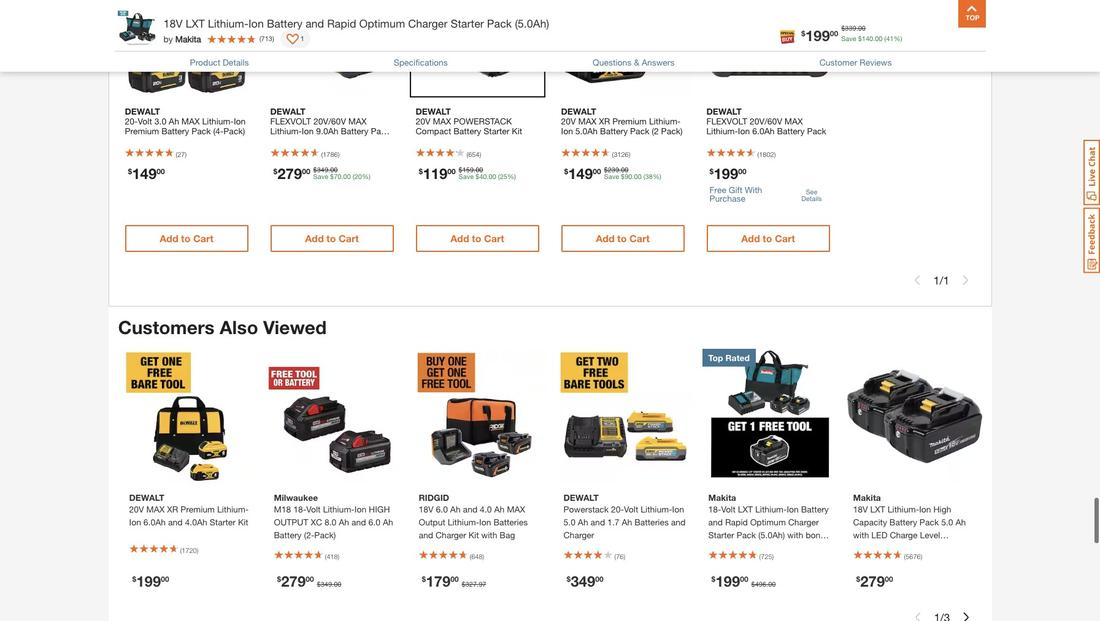 Task type: vqa. For each thing, say whether or not it's contained in the screenshot.


Task type: locate. For each thing, give the bounding box(es) containing it.
1 horizontal spatial with
[[787, 530, 803, 541]]

418
[[327, 553, 338, 561]]

0 horizontal spatial xr
[[167, 505, 178, 515]]

%) right '40'
[[507, 172, 516, 180]]

2 5.0 from the left
[[941, 517, 953, 528]]

to for 279
[[326, 232, 336, 244]]

%) right 140
[[894, 34, 902, 42]]

battery inside dewalt 20v max xr premium lithium- ion 5.0ah battery pack (2 pack)
[[600, 126, 628, 136]]

0 horizontal spatial flexvolt
[[270, 116, 311, 126]]

1 vertical spatial 20-
[[611, 505, 624, 515]]

save left 70 in the left of the page
[[313, 172, 328, 180]]

1 horizontal spatial (2
[[652, 126, 659, 136]]

1 vertical spatial details
[[801, 195, 822, 203]]

1 vertical spatial (5.0ah)
[[758, 530, 785, 541]]

batteries inside dewalt powerstack 20-volt lithium-ion 5.0 ah and 1.7 ah batteries and charger
[[635, 517, 669, 528]]

0 horizontal spatial 20-
[[125, 116, 138, 126]]

4 add from the left
[[596, 232, 615, 244]]

00 inside $ 349 00
[[595, 575, 603, 584]]

( left display icon
[[259, 34, 261, 42]]

flexvolt for 199
[[707, 116, 747, 126]]

flexvolt
[[270, 116, 311, 126], [707, 116, 747, 126]]

this is the first slide image
[[913, 275, 922, 285]]

3 add to cart from the left
[[450, 232, 504, 244]]

5.0ah right 725
[[773, 543, 795, 554]]

cart
[[193, 232, 213, 244], [339, 232, 359, 244], [484, 232, 504, 244], [629, 232, 650, 244], [775, 232, 795, 244]]

batteries right 1.7
[[635, 517, 669, 528]]

ion inside dewalt flexvolt 20v/60v max lithium-ion 6.0ah battery pack
[[738, 126, 750, 136]]

max inside dewalt flexvolt 20v/60v max lithium-ion 6.0ah battery pack
[[785, 116, 803, 126]]

0 horizontal spatial 6.0
[[368, 517, 380, 528]]

save inside $ 279 00 $ 349 . 00 save $ 70 . 00 ( 20 %)
[[313, 172, 328, 180]]

details right product
[[223, 57, 249, 67]]

max inside dewalt 20v max powerstack compact battery starter kit
[[433, 116, 451, 126]]

save for 279
[[313, 172, 328, 180]]

free
[[710, 185, 726, 195]]

. down 418
[[332, 581, 334, 589]]

1 horizontal spatial optimum
[[750, 517, 786, 528]]

optimum up specifications
[[359, 17, 405, 30]]

349
[[317, 166, 328, 174], [571, 573, 595, 591], [321, 581, 332, 589]]

powerstack 20-volt lithium-ion 5.0 ah and 1.7 ah batteries and charger image
[[557, 349, 692, 484]]

with up indicator
[[853, 530, 869, 541]]

0 horizontal spatial 5.0ah
[[575, 126, 598, 136]]

1 for 1
[[301, 34, 304, 42]]

dewalt inside dewalt 20v max powerstack compact battery starter kit
[[416, 106, 451, 117]]

and inside dewalt 20v max xr premium lithium- ion 6.0ah and 4.0ah starter kit
[[168, 517, 183, 528]]

$ 199 00
[[801, 27, 838, 44], [710, 165, 746, 182], [132, 573, 169, 591]]

2 add from the left
[[305, 232, 324, 244]]

( right '40'
[[498, 172, 500, 180]]

dewalt for 20v max powerstack compact battery starter kit
[[416, 106, 451, 117]]

%) inside $ 149 00 $ 239 . 00 save $ 90 . 00 ( 38 %)
[[653, 172, 661, 180]]

dewalt inside dewalt 20-volt 3.0 ah max lithium-ion premium battery pack (4-pack)
[[125, 106, 160, 117]]

2 20v/60v from the left
[[750, 116, 782, 126]]

5.0
[[564, 517, 575, 528], [941, 517, 953, 528]]

pack) inside 'makita 18v lxt lithium-ion high capacity battery pack 5.0 ah with led charge level indicator (2-pack)'
[[900, 543, 921, 554]]

premium for dewalt 20v max xr premium lithium- ion 6.0ah and 4.0ah starter kit
[[181, 505, 215, 515]]

5.0 down "powerstack"
[[564, 517, 575, 528]]

$ 339 . 00 save $ 140 . 00 ( 41 %)
[[841, 24, 902, 42]]

149
[[132, 165, 157, 182], [568, 165, 593, 182]]

batteries up "bag"
[[494, 517, 528, 528]]

cart for 119
[[484, 232, 504, 244]]

premium inside dewalt 20v max xr premium lithium- ion 5.0ah battery pack (2 pack)
[[612, 116, 647, 126]]

free gift with purchase
[[710, 185, 762, 204]]

6.0ah left 4.0ah
[[143, 517, 166, 528]]

149 down 3.0
[[132, 165, 157, 182]]

6.0ah up 1802
[[752, 126, 775, 136]]

279 down output
[[281, 573, 306, 591]]

2 horizontal spatial kit
[[512, 126, 522, 136]]

0 horizontal spatial kit
[[238, 517, 248, 528]]

0 horizontal spatial premium
[[125, 126, 159, 136]]

3 to from the left
[[472, 232, 481, 244]]

0 horizontal spatial batteries
[[494, 517, 528, 528]]

1 right display icon
[[301, 34, 304, 42]]

and
[[305, 17, 324, 30], [463, 505, 477, 515], [168, 517, 183, 528], [352, 517, 366, 528], [591, 517, 605, 528], [671, 517, 686, 528], [708, 517, 723, 528], [419, 530, 433, 541]]

( up 159
[[467, 150, 468, 158]]

1 horizontal spatial details
[[801, 195, 822, 203]]

pack inside dewalt flexvolt 20v/60v max lithium-ion 6.0ah battery pack
[[807, 126, 826, 136]]

(2 up the '38'
[[652, 126, 659, 136]]

5 add to cart from the left
[[741, 232, 795, 244]]

2 horizontal spatial 20v
[[561, 116, 576, 126]]

save down the 339
[[841, 34, 856, 42]]

2 flexvolt from the left
[[707, 116, 747, 126]]

1 horizontal spatial 6.0
[[436, 505, 448, 515]]

&
[[634, 57, 639, 67]]

( up $ 279 00 $ 349 . 00 save $ 70 . 00 ( 20 %) on the left of page
[[321, 150, 323, 158]]

1 add from the left
[[160, 232, 178, 244]]

charger up bonus
[[788, 517, 819, 528]]

349 inside $ 279 00 $ 349 . 00
[[321, 581, 332, 589]]

) up '40'
[[479, 150, 481, 158]]

279 down indicator
[[860, 573, 885, 591]]

rapid up $ 199 00 $ 496 . 00
[[725, 517, 748, 528]]

charger inside ridgid 18v 6.0 ah and 4.0 ah max output lithium-ion batteries and charger kit with bag
[[436, 530, 466, 541]]

20v/60v up 1786
[[314, 116, 346, 126]]

) for makita 18v lxt lithium-ion high capacity battery pack 5.0 ah with led charge level indicator (2-pack)
[[921, 553, 922, 561]]

0 horizontal spatial (2-
[[304, 530, 314, 541]]

4.0ah
[[185, 517, 207, 528]]

pack) inside the milwaukee m18 18-volt lithium-ion high output xc 8.0 ah and 6.0 ah battery (2-pack)
[[314, 530, 336, 541]]

pack) inside dewalt 20-volt 3.0 ah max lithium-ion premium battery pack (4-pack)
[[224, 126, 245, 136]]

charger down "powerstack"
[[564, 530, 594, 541]]

3 with from the left
[[853, 530, 869, 541]]

1 horizontal spatial (5.0ah)
[[758, 530, 785, 541]]

2 horizontal spatial premium
[[612, 116, 647, 126]]

viewed
[[263, 317, 327, 339]]

. down ( 648 )
[[477, 581, 479, 589]]

display image
[[286, 34, 299, 46]]

powerstack
[[454, 116, 512, 126]]

0 horizontal spatial optimum
[[359, 17, 405, 30]]

. left 25
[[487, 172, 489, 180]]

(2 left 9.0ah
[[270, 136, 277, 146]]

with inside makita 18-volt lxt lithium-ion battery and rapid optimum charger starter pack (5.0ah) with bonus 18v lxt battery 5.0ah
[[787, 530, 803, 541]]

. inside $ 179 00 $ 327 . 97
[[477, 581, 479, 589]]

optimum
[[359, 17, 405, 30], [750, 517, 786, 528]]

18v up $ 199 00 $ 496 . 00
[[708, 543, 723, 554]]

1 horizontal spatial 1
[[933, 274, 940, 287]]

2 add to cart button from the left
[[270, 225, 394, 252]]

20v max xr premium lithium-ion 5.0ah battery pack (2 pack) image
[[555, 0, 691, 98]]

1 18- from the left
[[293, 505, 306, 515]]

dewalt inside dewalt powerstack 20-volt lithium-ion 5.0 ah and 1.7 ah batteries and charger
[[564, 493, 599, 503]]

4 add to cart button from the left
[[561, 225, 684, 252]]

this is the last slide image
[[961, 275, 970, 285]]

(2 inside dewalt flexvolt 20v/60v max lithium-ion 9.0ah battery pack (2 pack)
[[270, 136, 277, 146]]

( for ( 713 )
[[259, 34, 261, 42]]

add to cart for 149
[[596, 232, 650, 244]]

batteries for 349
[[635, 517, 669, 528]]

by makita
[[164, 33, 201, 44]]

pack
[[487, 17, 512, 30], [192, 126, 211, 136], [371, 126, 390, 136], [630, 126, 649, 136], [807, 126, 826, 136], [920, 517, 939, 528], [737, 530, 756, 541]]

) down level
[[921, 553, 922, 561]]

(2 inside dewalt 20v max xr premium lithium- ion 5.0ah battery pack (2 pack)
[[652, 126, 659, 136]]

1 vertical spatial rapid
[[725, 517, 748, 528]]

1 vertical spatial kit
[[238, 517, 248, 528]]

4 cart from the left
[[629, 232, 650, 244]]

0 horizontal spatial details
[[223, 57, 249, 67]]

save inside $ 119 00 $ 159 . 00 save $ 40 . 00 ( 25 %)
[[459, 172, 474, 180]]

rapid right 1 dropdown button
[[327, 17, 356, 30]]

5.0 inside dewalt powerstack 20-volt lithium-ion 5.0 ah and 1.7 ah batteries and charger
[[564, 517, 575, 528]]

. left 70 in the left of the page
[[328, 166, 330, 174]]

149 left 239
[[568, 165, 593, 182]]

159
[[462, 166, 474, 174]]

lithium- inside the milwaukee m18 18-volt lithium-ion high output xc 8.0 ah and 6.0 ah battery (2-pack)
[[323, 505, 354, 515]]

0 horizontal spatial 149
[[132, 165, 157, 182]]

2 vertical spatial kit
[[469, 530, 479, 541]]

( down dewalt 20-volt 3.0 ah max lithium-ion premium battery pack (4-pack)
[[176, 150, 177, 158]]

( down 1.7
[[614, 553, 616, 561]]

) for milwaukee m18 18-volt lithium-ion high output xc 8.0 ah and 6.0 ah battery (2-pack)
[[338, 553, 339, 561]]

70
[[334, 172, 341, 180]]

) down 4.0ah
[[197, 547, 198, 555]]

1 horizontal spatial xr
[[599, 116, 610, 126]]

max inside dewalt 20-volt 3.0 ah max lithium-ion premium battery pack (4-pack)
[[182, 116, 200, 126]]

top rated
[[708, 353, 750, 363]]

0 vertical spatial (2-
[[304, 530, 314, 541]]

xr for and
[[167, 505, 178, 515]]

1 horizontal spatial makita
[[708, 493, 736, 503]]

20v inside dewalt 20v max powerstack compact battery starter kit
[[416, 116, 430, 126]]

kit inside dewalt 20v max xr premium lithium- ion 6.0ah and 4.0ah starter kit
[[238, 517, 248, 528]]

5.0 inside 'makita 18v lxt lithium-ion high capacity battery pack 5.0 ah with led charge level indicator (2-pack)'
[[941, 517, 953, 528]]

pack) inside dewalt 20v max xr premium lithium- ion 5.0ah battery pack (2 pack)
[[661, 126, 683, 136]]

2 149 from the left
[[568, 165, 593, 182]]

2 with from the left
[[787, 530, 803, 541]]

18v lxt lithium-ion high capacity battery pack 5.0 ah with led charge level indicator (2-pack) image
[[847, 349, 982, 484]]

$ inside $ 149 00
[[128, 167, 132, 176]]

m18 18-volt lithium-ion high output xc 8.0 ah and 6.0 ah battery (2-pack) image
[[268, 349, 403, 484]]

( down dewalt flexvolt 20v/60v max lithium-ion 6.0ah battery pack at the right of page
[[757, 150, 759, 158]]

%) for 279
[[362, 172, 370, 180]]

27
[[177, 150, 185, 158]]

0 horizontal spatial 5.0
[[564, 517, 575, 528]]

(2- inside 'makita 18v lxt lithium-ion high capacity battery pack 5.0 ah with led charge level indicator (2-pack)'
[[889, 543, 900, 554]]

with inside 'makita 18v lxt lithium-ion high capacity battery pack 5.0 ah with led charge level indicator (2-pack)'
[[853, 530, 869, 541]]

76
[[616, 553, 624, 561]]

20v/60v up 1802
[[750, 116, 782, 126]]

1 flexvolt from the left
[[270, 116, 311, 126]]

0 vertical spatial xr
[[599, 116, 610, 126]]

battery inside dewalt 20v max powerstack compact battery starter kit
[[454, 126, 481, 136]]

( down charge
[[904, 553, 906, 561]]

1 horizontal spatial 18-
[[708, 505, 721, 515]]

1 horizontal spatial 5.0
[[941, 517, 953, 528]]

ion inside dewalt 20-volt 3.0 ah max lithium-ion premium battery pack (4-pack)
[[234, 116, 246, 126]]

dewalt powerstack 20-volt lithium-ion 5.0 ah and 1.7 ah batteries and charger
[[564, 493, 686, 541]]

20- left 3.0
[[125, 116, 138, 126]]

1 to from the left
[[181, 232, 191, 244]]

lithium- inside dewalt 20v max xr premium lithium- ion 6.0ah and 4.0ah starter kit
[[217, 505, 249, 515]]

( for ( 1786 )
[[321, 150, 323, 158]]

( right 140
[[884, 34, 886, 42]]

( 654 )
[[467, 150, 481, 158]]

( up $ 279 00 $ 349 . 00
[[325, 553, 327, 561]]

97
[[479, 581, 486, 589]]

dewalt for flexvolt 20v/60v max lithium-ion 6.0ah battery pack
[[707, 106, 742, 117]]

makita for $
[[708, 493, 736, 503]]

20v
[[416, 116, 430, 126], [561, 116, 576, 126], [129, 505, 144, 515]]

2 to from the left
[[326, 232, 336, 244]]

purchase
[[710, 193, 746, 204]]

2 18- from the left
[[708, 505, 721, 515]]

) for dewalt flexvolt 20v/60v max lithium-ion 9.0ah battery pack (2 pack)
[[338, 150, 339, 158]]

2 cart from the left
[[339, 232, 359, 244]]

1 vertical spatial optimum
[[750, 517, 786, 528]]

premium up 4.0ah
[[181, 505, 215, 515]]

3 add to cart button from the left
[[416, 225, 539, 252]]

4 add to cart from the left
[[596, 232, 650, 244]]

max inside dewalt 20v max xr premium lithium- ion 5.0ah battery pack (2 pack)
[[578, 116, 597, 126]]

. inside $ 199 00 $ 496 . 00
[[766, 581, 768, 589]]

( up 496
[[759, 553, 761, 561]]

(2- down xc
[[304, 530, 314, 541]]

charger
[[408, 17, 448, 30], [788, 517, 819, 528], [436, 530, 466, 541], [564, 530, 594, 541]]

1
[[301, 34, 304, 42], [933, 274, 940, 287], [943, 274, 949, 287]]

battery inside dewalt 20-volt 3.0 ah max lithium-ion premium battery pack (4-pack)
[[161, 126, 189, 136]]

0 horizontal spatial 20v
[[129, 505, 144, 515]]

) down dewalt 20-volt 3.0 ah max lithium-ion premium battery pack (4-pack)
[[185, 150, 187, 158]]

save left 90
[[604, 172, 619, 180]]

1 batteries from the left
[[494, 517, 528, 528]]

18- inside makita 18-volt lxt lithium-ion battery and rapid optimum charger starter pack (5.0ah) with bonus 18v lxt battery 5.0ah
[[708, 505, 721, 515]]

live chat image
[[1084, 140, 1100, 206]]

00
[[858, 24, 866, 32], [830, 28, 838, 38], [875, 34, 883, 42], [330, 166, 338, 174], [476, 166, 483, 174], [621, 166, 629, 174], [157, 167, 165, 176], [302, 167, 310, 176], [447, 167, 456, 176], [593, 167, 601, 176], [738, 167, 746, 176], [343, 172, 351, 180], [489, 172, 496, 180], [634, 172, 642, 180], [161, 575, 169, 584], [306, 575, 314, 584], [450, 575, 459, 584], [595, 575, 603, 584], [740, 575, 748, 584], [885, 575, 893, 584], [334, 581, 341, 589], [768, 581, 776, 589]]

5.0ah
[[575, 126, 598, 136], [773, 543, 795, 554]]

premium inside dewalt 20v max xr premium lithium- ion 6.0ah and 4.0ah starter kit
[[181, 505, 215, 515]]

18v inside makita 18-volt lxt lithium-ion battery and rapid optimum charger starter pack (5.0ah) with bonus 18v lxt battery 5.0ah
[[708, 543, 723, 554]]

dewalt inside dewalt flexvolt 20v/60v max lithium-ion 6.0ah battery pack
[[707, 106, 742, 117]]

( up "327"
[[470, 553, 471, 561]]

dewalt inside dewalt flexvolt 20v/60v max lithium-ion 9.0ah battery pack (2 pack)
[[270, 106, 305, 117]]

18v inside 'makita 18v lxt lithium-ion high capacity battery pack 5.0 ah with led charge level indicator (2-pack)'
[[853, 505, 868, 515]]

add for 119
[[450, 232, 469, 244]]

%) inside $ 279 00 $ 349 . 00 save $ 70 . 00 ( 20 %)
[[362, 172, 370, 180]]

) up 97
[[483, 553, 484, 561]]

( for ( 1720 )
[[180, 547, 182, 555]]

20v inside dewalt 20v max xr premium lithium- ion 5.0ah battery pack (2 pack)
[[561, 116, 576, 126]]

customer reviews button
[[820, 56, 892, 69], [820, 56, 892, 69]]

( for ( 654 )
[[467, 150, 468, 158]]

( for ( 76 )
[[614, 553, 616, 561]]

199
[[805, 27, 830, 44], [714, 165, 738, 182], [136, 573, 161, 591], [716, 573, 740, 591]]

ion inside 'makita 18v lxt lithium-ion high capacity battery pack 5.0 ah with led charge level indicator (2-pack)'
[[919, 505, 931, 515]]

questions
[[593, 57, 632, 67]]

20v for 149
[[561, 116, 576, 126]]

6.0
[[436, 505, 448, 515], [368, 517, 380, 528]]

3 add from the left
[[450, 232, 469, 244]]

to for 119
[[472, 232, 481, 244]]

1786
[[323, 150, 338, 158]]

details right with
[[801, 195, 822, 203]]

0 vertical spatial 6.0
[[436, 505, 448, 515]]

2 horizontal spatial $ 199 00
[[801, 27, 838, 44]]

1 horizontal spatial 20v
[[416, 116, 430, 126]]

1 horizontal spatial premium
[[181, 505, 215, 515]]

ion inside dewalt flexvolt 20v/60v max lithium-ion 9.0ah battery pack (2 pack)
[[302, 126, 314, 136]]

1 horizontal spatial (2-
[[889, 543, 900, 554]]

) down dewalt powerstack 20-volt lithium-ion 5.0 ah and 1.7 ah batteries and charger
[[624, 553, 625, 561]]

1 vertical spatial 6.0
[[368, 517, 380, 528]]

premium up $ 149 00 at the top
[[125, 126, 159, 136]]

1 with from the left
[[481, 530, 497, 541]]

1 horizontal spatial $ 199 00
[[710, 165, 746, 182]]

lxt
[[186, 17, 205, 30], [738, 505, 753, 515], [870, 505, 885, 515], [726, 543, 740, 554]]

) for dewalt 20-volt 3.0 ah max lithium-ion premium battery pack (4-pack)
[[185, 150, 187, 158]]

( 3126 )
[[612, 150, 630, 158]]

premium
[[612, 116, 647, 126], [125, 126, 159, 136], [181, 505, 215, 515]]

179
[[426, 573, 450, 591]]

3 cart from the left
[[484, 232, 504, 244]]

lithium-
[[208, 17, 248, 30], [202, 116, 234, 126], [649, 116, 681, 126], [270, 126, 302, 136], [707, 126, 738, 136], [217, 505, 249, 515], [323, 505, 354, 515], [641, 505, 672, 515], [755, 505, 787, 515], [888, 505, 919, 515], [448, 517, 479, 528]]

0 vertical spatial details
[[223, 57, 249, 67]]

) for dewalt flexvolt 20v/60v max lithium-ion 6.0ah battery pack
[[774, 150, 776, 158]]

279 left 70 in the left of the page
[[277, 165, 302, 182]]

( right 90
[[643, 172, 645, 180]]

(5.0ah) inside makita 18-volt lxt lithium-ion battery and rapid optimum charger starter pack (5.0ah) with bonus 18v lxt battery 5.0ah
[[758, 530, 785, 541]]

0 horizontal spatial 18-
[[293, 505, 306, 515]]

( right 70 in the left of the page
[[353, 172, 354, 180]]

0 horizontal spatial $ 199 00
[[132, 573, 169, 591]]

%) right 70 in the left of the page
[[362, 172, 370, 180]]

xr inside dewalt 20v max xr premium lithium- ion 6.0ah and 4.0ah starter kit
[[167, 505, 178, 515]]

20v/60v for 199
[[750, 116, 782, 126]]

( down dewalt 20v max xr premium lithium- ion 6.0ah and 4.0ah starter kit
[[180, 547, 182, 555]]

5 to from the left
[[763, 232, 772, 244]]

279
[[277, 165, 302, 182], [281, 573, 306, 591], [860, 573, 885, 591]]

( inside $ 339 . 00 save $ 140 . 00 ( 41 %)
[[884, 34, 886, 42]]

charger down output
[[436, 530, 466, 541]]

2 horizontal spatial makita
[[853, 493, 881, 503]]

premium up 3126
[[612, 116, 647, 126]]

90
[[625, 172, 632, 180]]

ion inside dewalt powerstack 20-volt lithium-ion 5.0 ah and 1.7 ah batteries and charger
[[672, 505, 684, 515]]

2 batteries from the left
[[635, 517, 669, 528]]

details
[[223, 57, 249, 67], [801, 195, 822, 203]]

0 vertical spatial rapid
[[327, 17, 356, 30]]

save for 119
[[459, 172, 474, 180]]

. left 41
[[873, 34, 875, 42]]

1 horizontal spatial rapid
[[725, 517, 748, 528]]

$
[[841, 24, 845, 32], [801, 28, 805, 38], [858, 34, 862, 42], [313, 166, 317, 174], [459, 166, 462, 174], [604, 166, 608, 174], [128, 167, 132, 176], [273, 167, 277, 176], [419, 167, 423, 176], [564, 167, 568, 176], [710, 167, 714, 176], [330, 172, 334, 180], [476, 172, 479, 180], [621, 172, 625, 180], [132, 575, 136, 584], [277, 575, 281, 584], [422, 575, 426, 584], [567, 575, 571, 584], [711, 575, 716, 584], [856, 575, 860, 584], [317, 581, 321, 589], [462, 581, 466, 589], [751, 581, 755, 589]]

) down dewalt flexvolt 20v/60v max lithium-ion 6.0ah battery pack at the right of page
[[774, 150, 776, 158]]

flexvolt inside dewalt flexvolt 20v/60v max lithium-ion 9.0ah battery pack (2 pack)
[[270, 116, 311, 126]]

free gift with purchase button
[[710, 182, 790, 207]]

) up 90
[[629, 150, 630, 158]]

. up customer reviews
[[856, 24, 858, 32]]

xr inside dewalt 20v max xr premium lithium- ion 5.0ah battery pack (2 pack)
[[599, 116, 610, 126]]

1 horizontal spatial 20-
[[611, 505, 624, 515]]

with left "bag"
[[481, 530, 497, 541]]

1 horizontal spatial flexvolt
[[707, 116, 747, 126]]

0 vertical spatial $ 199 00
[[801, 27, 838, 44]]

this is the first slide image
[[913, 613, 923, 622]]

18v down ridgid
[[419, 505, 434, 515]]

save inside $ 149 00 $ 239 . 00 save $ 90 . 00 ( 38 %)
[[604, 172, 619, 180]]

5.0 down high
[[941, 517, 953, 528]]

1 horizontal spatial 6.0ah
[[752, 126, 775, 136]]

feedback link image
[[1084, 207, 1100, 274]]

18v
[[164, 17, 183, 30], [419, 505, 434, 515], [853, 505, 868, 515], [708, 543, 723, 554]]

20-volt 3.0 ah max lithium-ion premium battery pack (4-pack) image
[[119, 0, 254, 98]]

327
[[466, 581, 477, 589]]

0 vertical spatial 6.0ah
[[752, 126, 775, 136]]

18v 6.0 ah and 4.0 ah max output lithium-ion batteries and charger kit with bag image
[[413, 349, 548, 484]]

0 horizontal spatial 1
[[301, 34, 304, 42]]

1 horizontal spatial 149
[[568, 165, 593, 182]]

starter
[[451, 17, 484, 30], [484, 126, 510, 136], [210, 517, 236, 528], [708, 530, 734, 541]]

4 to from the left
[[617, 232, 627, 244]]

compact
[[416, 126, 451, 136]]

dewalt 20v max xr premium lithium- ion 6.0ah and 4.0ah starter kit
[[129, 493, 249, 528]]

. down 725
[[766, 581, 768, 589]]

/
[[940, 274, 943, 287]]

2 add to cart from the left
[[305, 232, 359, 244]]

details inside see details dropdown button
[[801, 195, 822, 203]]

18-
[[293, 505, 306, 515], [708, 505, 721, 515]]

dewalt inside dewalt 20v max xr premium lithium- ion 6.0ah and 4.0ah starter kit
[[129, 493, 164, 503]]

0 horizontal spatial (2
[[270, 136, 277, 146]]

0 vertical spatial kit
[[512, 126, 522, 136]]

( for ( 648 )
[[470, 553, 471, 561]]

output
[[274, 517, 308, 528]]

1 vertical spatial 6.0ah
[[143, 517, 166, 528]]

) for dewalt 20v max xr premium lithium- ion 6.0ah and 4.0ah starter kit
[[197, 547, 198, 555]]

1 vertical spatial $ 199 00
[[710, 165, 746, 182]]

pack inside dewalt 20-volt 3.0 ah max lithium-ion premium battery pack (4-pack)
[[192, 126, 211, 136]]

0 horizontal spatial 20v/60v
[[314, 116, 346, 126]]

dewalt for 20-volt 3.0 ah max lithium-ion premium battery pack (4-pack)
[[125, 106, 160, 117]]

) up $ 279 00 $ 349 . 00
[[338, 553, 339, 561]]

1 vertical spatial xr
[[167, 505, 178, 515]]

1 horizontal spatial kit
[[469, 530, 479, 541]]

2 horizontal spatial with
[[853, 530, 869, 541]]

0 horizontal spatial 6.0ah
[[143, 517, 166, 528]]

add for 279
[[305, 232, 324, 244]]

batteries
[[494, 517, 528, 528], [635, 517, 669, 528]]

premium for dewalt 20v max xr premium lithium- ion 5.0ah battery pack (2 pack)
[[612, 116, 647, 126]]

questions & answers button
[[593, 56, 675, 69], [593, 56, 675, 69]]

1 vertical spatial (2-
[[889, 543, 900, 554]]

20v/60v for 279
[[314, 116, 346, 126]]

dewalt inside dewalt 20v max xr premium lithium- ion 5.0ah battery pack (2 pack)
[[561, 106, 596, 117]]

18v up capacity
[[853, 505, 868, 515]]

add to cart button
[[125, 225, 248, 252], [270, 225, 394, 252], [416, 225, 539, 252], [561, 225, 684, 252], [707, 225, 830, 252]]

1 vertical spatial 5.0ah
[[773, 543, 795, 554]]

) for dewalt 20v max powerstack compact battery starter kit
[[479, 150, 481, 158]]

next slide image
[[961, 613, 971, 622]]

5.0ah up $ 149 00 $ 239 . 00 save $ 90 . 00 ( 38 %)
[[575, 126, 598, 136]]

makita inside makita 18-volt lxt lithium-ion battery and rapid optimum charger starter pack (5.0ah) with bonus 18v lxt battery 5.0ah
[[708, 493, 736, 503]]

cart for 279
[[339, 232, 359, 244]]

ion inside ridgid 18v 6.0 ah and 4.0 ah max output lithium-ion batteries and charger kit with bag
[[479, 517, 491, 528]]

( 5676 )
[[904, 553, 922, 561]]

lithium- inside dewalt flexvolt 20v/60v max lithium-ion 9.0ah battery pack (2 pack)
[[270, 126, 302, 136]]

) for makita 18-volt lxt lithium-ion battery and rapid optimum charger starter pack (5.0ah) with bonus 18v lxt battery 5.0ah
[[772, 553, 774, 561]]

1 / 1
[[933, 274, 949, 287]]

20- up 1.7
[[611, 505, 624, 515]]

) up $ 199 00 $ 496 . 00
[[772, 553, 774, 561]]

) for dewalt powerstack 20-volt lithium-ion 5.0 ah and 1.7 ah batteries and charger
[[624, 553, 625, 561]]

1 right this is the first slide image
[[933, 274, 940, 287]]

add to cart button for 279
[[270, 225, 394, 252]]

with
[[481, 530, 497, 541], [787, 530, 803, 541], [853, 530, 869, 541]]

max inside dewalt flexvolt 20v/60v max lithium-ion 9.0ah battery pack (2 pack)
[[348, 116, 367, 126]]

1 20v/60v from the left
[[314, 116, 346, 126]]

149 for $ 149 00 $ 239 . 00 save $ 90 . 00 ( 38 %)
[[568, 165, 593, 182]]

makita for 279
[[853, 493, 881, 503]]

details for see
[[801, 195, 822, 203]]

optimum up "( 725 )" on the bottom right of page
[[750, 517, 786, 528]]

with left bonus
[[787, 530, 803, 541]]

) up 70 in the left of the page
[[338, 150, 339, 158]]

dewalt 20v max powerstack compact battery starter kit
[[416, 106, 522, 136]]

( up 239
[[612, 150, 614, 158]]

specifications button
[[394, 56, 448, 69], [394, 56, 448, 69]]

%) right 90
[[653, 172, 661, 180]]

0 vertical spatial 20-
[[125, 116, 138, 126]]

0 horizontal spatial with
[[481, 530, 497, 541]]

6.0 down high
[[368, 517, 380, 528]]

max
[[182, 116, 200, 126], [348, 116, 367, 126], [433, 116, 451, 126], [578, 116, 597, 126], [785, 116, 803, 126], [146, 505, 165, 515], [507, 505, 525, 515]]

1 left this is the last slide image at the top right of the page
[[943, 274, 949, 287]]

(2- down charge
[[889, 543, 900, 554]]

. left the '38'
[[632, 172, 634, 180]]

1 149 from the left
[[132, 165, 157, 182]]

0 vertical spatial 5.0ah
[[575, 126, 598, 136]]

save left '40'
[[459, 172, 474, 180]]

dewalt flexvolt 20v/60v max lithium-ion 6.0ah battery pack
[[707, 106, 826, 136]]

$ 149 00
[[128, 165, 165, 182]]

0 horizontal spatial (5.0ah)
[[515, 17, 549, 30]]

pack) inside dewalt flexvolt 20v/60v max lithium-ion 9.0ah battery pack (2 pack)
[[280, 136, 301, 146]]

20v/60v inside dewalt flexvolt 20v/60v max lithium-ion 9.0ah battery pack (2 pack)
[[314, 116, 346, 126]]

6.0 down ridgid
[[436, 505, 448, 515]]

339
[[845, 24, 856, 32]]

dewalt 20-volt 3.0 ah max lithium-ion premium battery pack (4-pack)
[[125, 106, 246, 136]]

1 horizontal spatial batteries
[[635, 517, 669, 528]]

( for ( 3126 )
[[612, 150, 614, 158]]

customers
[[118, 317, 215, 339]]

349 inside $ 279 00 $ 349 . 00 save $ 70 . 00 ( 20 %)
[[317, 166, 328, 174]]

20v/60v inside dewalt flexvolt 20v/60v max lithium-ion 6.0ah battery pack
[[750, 116, 782, 126]]

1 horizontal spatial 5.0ah
[[773, 543, 795, 554]]

( 418 )
[[325, 553, 339, 561]]

5 add to cart button from the left
[[707, 225, 830, 252]]

product image image
[[117, 6, 157, 46]]

charger up specifications
[[408, 17, 448, 30]]

1 horizontal spatial 20v/60v
[[750, 116, 782, 126]]

1 5.0 from the left
[[564, 517, 575, 528]]

1802
[[759, 150, 774, 158]]



Task type: describe. For each thing, give the bounding box(es) containing it.
see
[[806, 188, 817, 196]]

with inside ridgid 18v 6.0 ah and 4.0 ah max output lithium-ion batteries and charger kit with bag
[[481, 530, 497, 541]]

3126
[[614, 150, 629, 158]]

0 horizontal spatial rapid
[[327, 17, 356, 30]]

lxt inside 'makita 18v lxt lithium-ion high capacity battery pack 5.0 ah with led charge level indicator (2-pack)'
[[870, 505, 885, 515]]

( for ( 27 )
[[176, 150, 177, 158]]

ion inside makita 18-volt lxt lithium-ion battery and rapid optimum charger starter pack (5.0ah) with bonus 18v lxt battery 5.0ah
[[787, 505, 799, 515]]

dewalt for 20v max xr premium lithium- ion 5.0ah battery pack (2 pack)
[[561, 106, 596, 117]]

premium inside dewalt 20-volt 3.0 ah max lithium-ion premium battery pack (4-pack)
[[125, 126, 159, 136]]

milwaukee m18 18-volt lithium-ion high output xc 8.0 ah and 6.0 ah battery (2-pack)
[[274, 493, 393, 541]]

1 add to cart button from the left
[[125, 225, 248, 252]]

( for ( 5676 )
[[904, 553, 906, 561]]

add for 149
[[596, 232, 615, 244]]

00 inside $ 149 00
[[157, 167, 165, 176]]

8.0
[[325, 517, 336, 528]]

specifications
[[394, 57, 448, 67]]

) for dewalt 20v max xr premium lithium- ion 5.0ah battery pack (2 pack)
[[629, 150, 630, 158]]

1 add to cart from the left
[[160, 232, 213, 244]]

pack inside dewalt flexvolt 20v/60v max lithium-ion 9.0ah battery pack (2 pack)
[[371, 126, 390, 136]]

18v up by
[[164, 17, 183, 30]]

max inside ridgid 18v 6.0 ah and 4.0 ah max output lithium-ion batteries and charger kit with bag
[[507, 505, 525, 515]]

%) for 119
[[507, 172, 516, 180]]

00 inside $ 179 00 $ 327 . 97
[[450, 575, 459, 584]]

5 add from the left
[[741, 232, 760, 244]]

) for ridgid 18v 6.0 ah and 4.0 ah max output lithium-ion batteries and charger kit with bag
[[483, 553, 484, 561]]

0 vertical spatial optimum
[[359, 17, 405, 30]]

654
[[468, 150, 479, 158]]

725
[[761, 553, 772, 561]]

cart for 149
[[629, 232, 650, 244]]

volt inside dewalt powerstack 20-volt lithium-ion 5.0 ah and 1.7 ah batteries and charger
[[624, 505, 638, 515]]

18- inside the milwaukee m18 18-volt lithium-ion high output xc 8.0 ah and 6.0 ah battery (2-pack)
[[293, 505, 306, 515]]

20v for 119
[[416, 116, 430, 126]]

25
[[500, 172, 507, 180]]

ah inside dewalt 20-volt 3.0 ah max lithium-ion premium battery pack (4-pack)
[[169, 116, 179, 126]]

lithium- inside 'makita 18v lxt lithium-ion high capacity battery pack 5.0 ah with led charge level indicator (2-pack)'
[[888, 505, 919, 515]]

save for 149
[[604, 172, 619, 180]]

pack inside makita 18-volt lxt lithium-ion battery and rapid optimum charger starter pack (5.0ah) with bonus 18v lxt battery 5.0ah
[[737, 530, 756, 541]]

5.0ah inside dewalt 20v max xr premium lithium- ion 5.0ah battery pack (2 pack)
[[575, 126, 598, 136]]

%) for 149
[[653, 172, 661, 180]]

dewalt for flexvolt 20v/60v max lithium-ion 9.0ah battery pack (2 pack)
[[270, 106, 305, 117]]

to for 149
[[617, 232, 627, 244]]

battery inside 'makita 18v lxt lithium-ion high capacity battery pack 5.0 ah with led charge level indicator (2-pack)'
[[890, 517, 917, 528]]

also
[[220, 317, 258, 339]]

( 648 )
[[470, 553, 484, 561]]

charger inside makita 18-volt lxt lithium-ion battery and rapid optimum charger starter pack (5.0ah) with bonus 18v lxt battery 5.0ah
[[788, 517, 819, 528]]

reviews
[[860, 57, 892, 67]]

) left display icon
[[272, 34, 274, 42]]

$ 279 00 $ 349 . 00 save $ 70 . 00 ( 20 %)
[[273, 165, 370, 182]]

349 for 179
[[321, 581, 332, 589]]

answers
[[642, 57, 675, 67]]

capacity
[[853, 517, 887, 528]]

volt inside dewalt 20-volt 3.0 ah max lithium-ion premium battery pack (4-pack)
[[138, 116, 152, 126]]

starter inside makita 18-volt lxt lithium-ion battery and rapid optimum charger starter pack (5.0ah) with bonus 18v lxt battery 5.0ah
[[708, 530, 734, 541]]

ion inside the milwaukee m18 18-volt lithium-ion high output xc 8.0 ah and 6.0 ah battery (2-pack)
[[354, 505, 366, 515]]

milwaukee
[[274, 493, 318, 503]]

0 horizontal spatial makita
[[175, 33, 201, 44]]

max inside dewalt 20v max xr premium lithium- ion 6.0ah and 4.0ah starter kit
[[146, 505, 165, 515]]

lithium- inside makita 18-volt lxt lithium-ion battery and rapid optimum charger starter pack (5.0ah) with bonus 18v lxt battery 5.0ah
[[755, 505, 787, 515]]

powerstack
[[564, 505, 609, 515]]

( 27 )
[[176, 150, 187, 158]]

save inside $ 339 . 00 save $ 140 . 00 ( 41 %)
[[841, 34, 856, 42]]

( inside $ 149 00 $ 239 . 00 save $ 90 . 00 ( 38 %)
[[643, 172, 645, 180]]

kit inside ridgid 18v 6.0 ah and 4.0 ah max output lithium-ion batteries and charger kit with bag
[[469, 530, 479, 541]]

$ inside $ 279 00
[[856, 575, 860, 584]]

18v inside ridgid 18v 6.0 ah and 4.0 ah max output lithium-ion batteries and charger kit with bag
[[419, 505, 434, 515]]

6.0ah inside dewalt flexvolt 20v/60v max lithium-ion 6.0ah battery pack
[[752, 126, 775, 136]]

( for ( 1802 )
[[757, 150, 759, 158]]

279 for 199
[[281, 573, 306, 591]]

dewalt flexvolt 20v/60v max lithium-ion 9.0ah battery pack (2 pack)
[[270, 106, 390, 146]]

6.0ah inside dewalt 20v max xr premium lithium- ion 6.0ah and 4.0ah starter kit
[[143, 517, 166, 528]]

makita 18v lxt lithium-ion high capacity battery pack 5.0 ah with led charge level indicator (2-pack)
[[853, 493, 966, 554]]

rated
[[726, 353, 750, 363]]

pack inside dewalt 20v max xr premium lithium- ion 5.0ah battery pack (2 pack)
[[630, 126, 649, 136]]

279 for 149
[[277, 165, 302, 182]]

349 for 119
[[317, 166, 328, 174]]

lithium- inside dewalt 20-volt 3.0 ah max lithium-ion premium battery pack (4-pack)
[[202, 116, 234, 126]]

dewalt for powerstack 20-volt lithium-ion 5.0 ah and 1.7 ah batteries and charger
[[564, 493, 599, 503]]

20v max powerstack compact battery starter kit image
[[410, 0, 545, 98]]

starter inside dewalt 20v max xr premium lithium- ion 6.0ah and 4.0ah starter kit
[[210, 517, 236, 528]]

m18
[[274, 505, 291, 515]]

starter inside dewalt 20v max powerstack compact battery starter kit
[[484, 126, 510, 136]]

( inside $ 279 00 $ 349 . 00 save $ 70 . 00 ( 20 %)
[[353, 172, 354, 180]]

149 for $ 149 00
[[132, 165, 157, 182]]

by
[[164, 33, 173, 44]]

flexvolt for 279
[[270, 116, 311, 126]]

top button
[[958, 0, 986, 28]]

bonus
[[806, 530, 830, 541]]

( 1720 )
[[180, 547, 198, 555]]

9.0ah
[[316, 126, 338, 136]]

charger inside dewalt powerstack 20-volt lithium-ion 5.0 ah and 1.7 ah batteries and charger
[[564, 530, 594, 541]]

$ inside $ 349 00
[[567, 575, 571, 584]]

ridgid 18v 6.0 ah and 4.0 ah max output lithium-ion batteries and charger kit with bag
[[419, 493, 528, 541]]

2 horizontal spatial 1
[[943, 274, 949, 287]]

$ 279 00 $ 349 . 00
[[277, 573, 341, 591]]

volt inside makita 18-volt lxt lithium-ion battery and rapid optimum charger starter pack (5.0ah) with bonus 18v lxt battery 5.0ah
[[721, 505, 736, 515]]

rapid inside makita 18-volt lxt lithium-ion battery and rapid optimum charger starter pack (5.0ah) with bonus 18v lxt battery 5.0ah
[[725, 517, 748, 528]]

led
[[871, 530, 887, 541]]

$ 119 00 $ 159 . 00 save $ 40 . 00 ( 25 %)
[[419, 165, 516, 182]]

volt inside the milwaukee m18 18-volt lithium-ion high output xc 8.0 ah and 6.0 ah battery (2-pack)
[[306, 505, 321, 515]]

lithium- inside dewalt powerstack 20-volt lithium-ion 5.0 ah and 1.7 ah batteries and charger
[[641, 505, 672, 515]]

details for product
[[223, 57, 249, 67]]

20
[[354, 172, 362, 180]]

charge
[[890, 530, 918, 541]]

add to cart button for 119
[[416, 225, 539, 252]]

add to cart button for 149
[[561, 225, 684, 252]]

20v max xr premium lithium-ion 6.0ah and 4.0ah starter kit image
[[123, 349, 258, 484]]

18-volt lxt lithium-ion battery and rapid optimum charger starter pack (5.0ah) with bonus 18v lxt battery 5.0ah image
[[702, 349, 837, 484]]

4.0
[[480, 505, 492, 515]]

119
[[423, 165, 447, 182]]

$ 149 00 $ 239 . 00 save $ 90 . 00 ( 38 %)
[[564, 165, 661, 182]]

5 cart from the left
[[775, 232, 795, 244]]

. left "20"
[[341, 172, 343, 180]]

. left 90
[[619, 166, 621, 174]]

20- inside dewalt powerstack 20-volt lithium-ion 5.0 ah and 1.7 ah batteries and charger
[[611, 505, 624, 515]]

( 1802 )
[[757, 150, 776, 158]]

high
[[369, 505, 390, 515]]

( 725 )
[[759, 553, 774, 561]]

bag
[[500, 530, 515, 541]]

1720
[[182, 547, 197, 555]]

5.0ah inside makita 18-volt lxt lithium-ion battery and rapid optimum charger starter pack (5.0ah) with bonus 18v lxt battery 5.0ah
[[773, 543, 795, 554]]

questions & answers
[[593, 57, 675, 67]]

output
[[419, 517, 445, 528]]

ion inside dewalt 20v max xr premium lithium- ion 6.0ah and 4.0ah starter kit
[[129, 517, 141, 528]]

gift
[[729, 185, 742, 195]]

customer
[[820, 57, 857, 67]]

see details
[[801, 188, 822, 203]]

battery inside the milwaukee m18 18-volt lithium-ion high output xc 8.0 ah and 6.0 ah battery (2-pack)
[[274, 530, 302, 541]]

18v lxt lithium-ion battery and rapid optimum charger starter pack (5.0ah)
[[164, 17, 549, 30]]

dewalt for 20v max xr premium lithium- ion 6.0ah and 4.0ah starter kit
[[129, 493, 164, 503]]

1 cart from the left
[[193, 232, 213, 244]]

140
[[862, 34, 873, 42]]

38
[[645, 172, 653, 180]]

lithium- inside dewalt flexvolt 20v/60v max lithium-ion 6.0ah battery pack
[[707, 126, 738, 136]]

and inside makita 18-volt lxt lithium-ion battery and rapid optimum charger starter pack (5.0ah) with bonus 18v lxt battery 5.0ah
[[708, 517, 723, 528]]

( for ( 725 )
[[759, 553, 761, 561]]

0 vertical spatial (5.0ah)
[[515, 17, 549, 30]]

flexvolt 20v/60v max lithium-ion 9.0ah battery pack (2 pack) image
[[264, 0, 400, 98]]

kit inside dewalt 20v max powerstack compact battery starter kit
[[512, 126, 522, 136]]

1 for 1 / 1
[[933, 274, 940, 287]]

customers also viewed
[[118, 317, 327, 339]]

(2- inside the milwaukee m18 18-volt lithium-ion high output xc 8.0 ah and 6.0 ah battery (2-pack)
[[304, 530, 314, 541]]

customer reviews
[[820, 57, 892, 67]]

lithium- inside ridgid 18v 6.0 ah and 4.0 ah max output lithium-ion batteries and charger kit with bag
[[448, 517, 479, 528]]

41
[[886, 34, 894, 42]]

pack inside 'makita 18v lxt lithium-ion high capacity battery pack 5.0 ah with led charge level indicator (2-pack)'
[[920, 517, 939, 528]]

ridgid
[[419, 493, 449, 503]]

ah inside 'makita 18v lxt lithium-ion high capacity battery pack 5.0 ah with led charge level indicator (2-pack)'
[[956, 517, 966, 528]]

648
[[471, 553, 483, 561]]

ion inside dewalt 20v max xr premium lithium- ion 5.0ah battery pack (2 pack)
[[561, 126, 573, 136]]

. left '40'
[[474, 166, 476, 174]]

5676
[[906, 553, 921, 561]]

battery inside dewalt flexvolt 20v/60v max lithium-ion 9.0ah battery pack (2 pack)
[[341, 126, 368, 136]]

3.0
[[154, 116, 166, 126]]

239
[[608, 166, 619, 174]]

lithium- inside dewalt 20v max xr premium lithium- ion 5.0ah battery pack (2 pack)
[[649, 116, 681, 126]]

1.7
[[607, 517, 619, 528]]

flexvolt 20v/60v max lithium-ion 6.0ah battery pack image
[[700, 0, 836, 98]]

$ 279 00
[[856, 573, 893, 591]]

and inside the milwaukee m18 18-volt lithium-ion high output xc 8.0 ah and 6.0 ah battery (2-pack)
[[352, 517, 366, 528]]

see details button
[[797, 184, 827, 207]]

high
[[933, 505, 951, 515]]

2 vertical spatial $ 199 00
[[132, 573, 169, 591]]

product details
[[190, 57, 249, 67]]

add to cart for 119
[[450, 232, 504, 244]]

( 713 )
[[259, 34, 274, 42]]

40
[[479, 172, 487, 180]]

with
[[745, 185, 762, 195]]

battery inside dewalt flexvolt 20v/60v max lithium-ion 6.0ah battery pack
[[777, 126, 805, 136]]

( inside $ 119 00 $ 159 . 00 save $ 40 . 00 ( 25 %)
[[498, 172, 500, 180]]

xc
[[311, 517, 322, 528]]

indicator
[[853, 543, 887, 554]]

20- inside dewalt 20-volt 3.0 ah max lithium-ion premium battery pack (4-pack)
[[125, 116, 138, 126]]

496
[[755, 581, 766, 589]]

batteries for $
[[494, 517, 528, 528]]

6.0 inside the milwaukee m18 18-volt lithium-ion high output xc 8.0 ah and 6.0 ah battery (2-pack)
[[368, 517, 380, 528]]

add to cart for 279
[[305, 232, 359, 244]]

product
[[190, 57, 220, 67]]

optimum inside makita 18-volt lxt lithium-ion battery and rapid optimum charger starter pack (5.0ah) with bonus 18v lxt battery 5.0ah
[[750, 517, 786, 528]]

( 76 )
[[614, 553, 625, 561]]

( for ( 418 )
[[325, 553, 327, 561]]

. inside $ 279 00 $ 349 . 00
[[332, 581, 334, 589]]

$ 349 00
[[567, 573, 603, 591]]

20v inside dewalt 20v max xr premium lithium- ion 6.0ah and 4.0ah starter kit
[[129, 505, 144, 515]]

6.0 inside ridgid 18v 6.0 ah and 4.0 ah max output lithium-ion batteries and charger kit with bag
[[436, 505, 448, 515]]

$ 199 00 $ 496 . 00
[[711, 573, 776, 591]]

00 inside $ 279 00
[[885, 575, 893, 584]]

xr for battery
[[599, 116, 610, 126]]

1 button
[[280, 29, 310, 48]]



